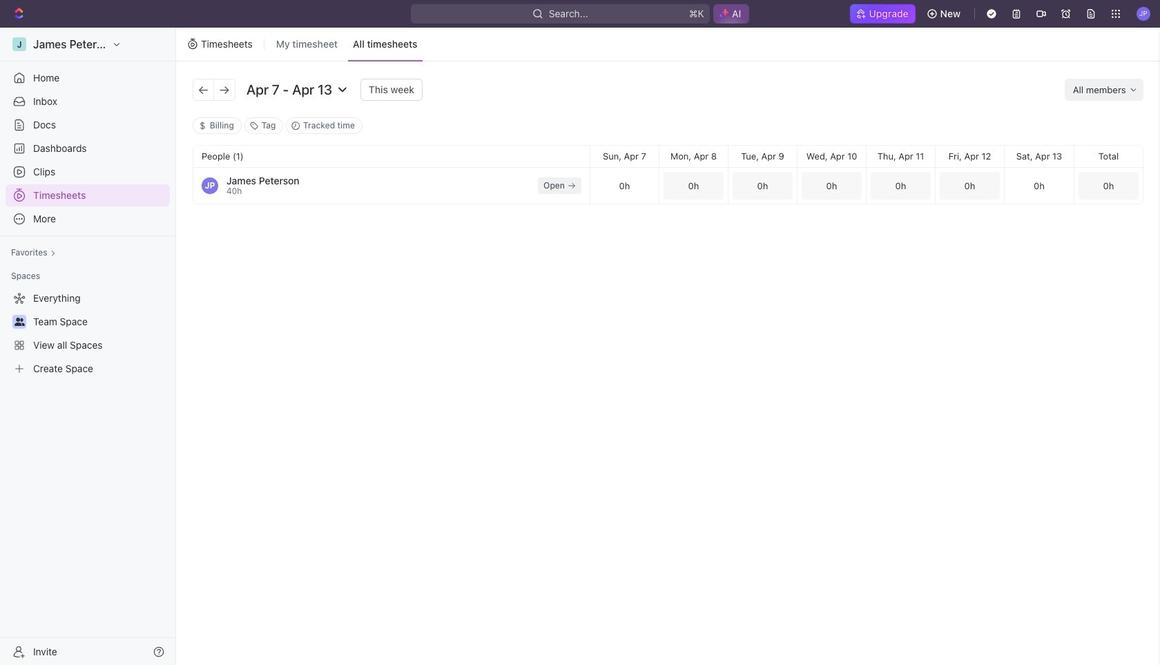 Task type: vqa. For each thing, say whether or not it's contained in the screenshot.
james peterson's workspace, , ELEMENT
yes



Task type: describe. For each thing, give the bounding box(es) containing it.
tree inside sidebar navigation
[[6, 287, 170, 380]]

user group image
[[14, 318, 25, 326]]



Task type: locate. For each thing, give the bounding box(es) containing it.
tree
[[6, 287, 170, 380]]

sidebar navigation
[[0, 28, 179, 665]]

james peterson's workspace, , element
[[12, 37, 26, 51]]

james peterson, , element
[[202, 178, 218, 194]]



